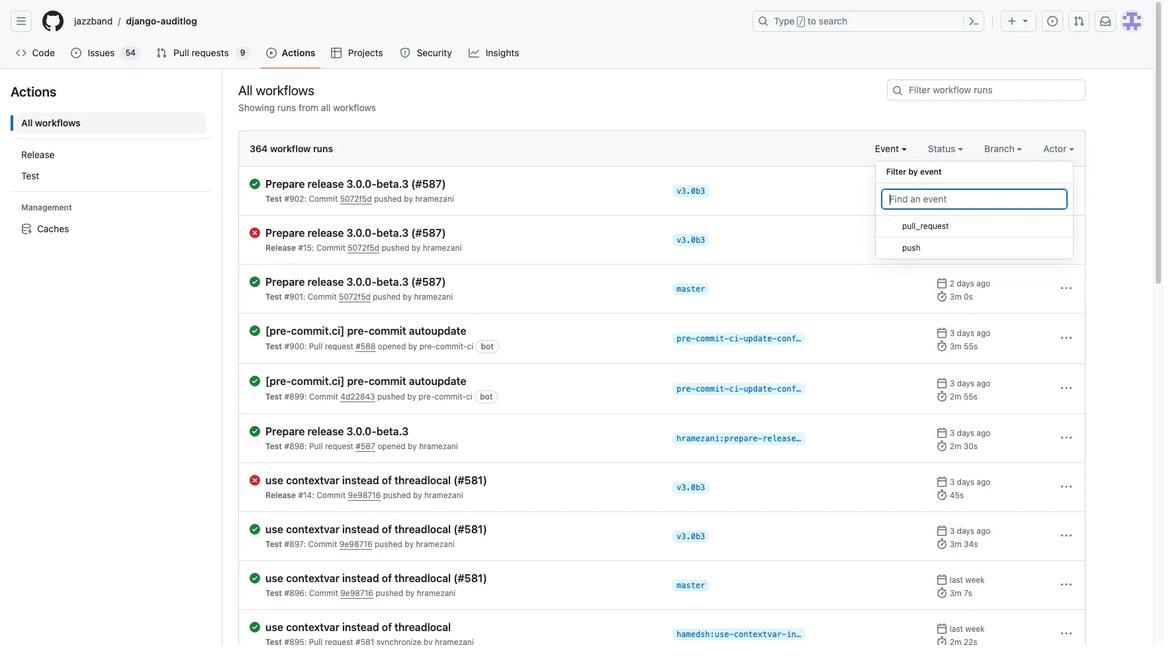 Task type: describe. For each thing, give the bounding box(es) containing it.
master link for prepare release 3.0.0-beta.3 (#587)
[[673, 283, 710, 295]]

threadvars
[[840, 630, 887, 640]]

4d22843 link
[[341, 392, 375, 402]]

hramezani link for use contextvar instead of threadlocal (#581) test #896: commit 9e98716 pushed             by hramezani
[[417, 589, 456, 599]]

prepare release 3.0.0-beta.3 (#587) link for prepare release 3.0.0-beta.3 (#587) release #15: commit 5072f5d pushed             by hramezani
[[266, 227, 662, 240]]

4 days from the top
[[957, 328, 975, 338]]

of for use contextvar instead of threadlocal (#581) release #14: commit 9e98716 pushed             by hramezani
[[382, 475, 392, 487]]

prepare release 3.0.0-beta.3 test #898: pull request #587 opened             by hramezani
[[266, 426, 458, 452]]

10 calendar image from the top
[[937, 624, 948, 634]]

[pre-commit.ci] pre-commit autoupdate for opened             by
[[266, 325, 467, 337]]

commit inside use contextvar instead of threadlocal (#581) test #896: commit 9e98716 pushed             by hramezani
[[309, 589, 338, 599]]

commit inside prepare release 3.0.0-beta.3 (#587) test #902: commit 5072f5d pushed             by hramezani
[[309, 194, 338, 204]]

django-auditlog link
[[121, 11, 202, 32]]

hramezani link for prepare release 3.0.0-beta.3 (#587) test #901: commit 5072f5d pushed             by hramezani
[[414, 292, 453, 302]]

2m 18s
[[950, 194, 977, 204]]

v3.0b3 link for prepare release 3.0.0-beta.3 (#587) test #902: commit 5072f5d pushed             by hramezani
[[673, 185, 710, 197]]

of for use contextvar instead of threadlocal (#581) test #896: commit 9e98716 pushed             by hramezani
[[382, 573, 392, 585]]

release inside "use contextvar instead of threadlocal (#581) release #14: commit 9e98716 pushed             by hramezani"
[[266, 491, 296, 501]]

days for prepare release 3.0.0-beta.3 (#587) test #901: commit 5072f5d pushed             by hramezani
[[957, 279, 975, 289]]

event
[[921, 167, 942, 177]]

5 ago from the top
[[977, 379, 991, 389]]

pull_request link
[[876, 216, 1073, 238]]

2 days ago for prepare release 3.0.0-beta.3 (#587) release #15: commit 5072f5d pushed             by hramezani
[[950, 230, 991, 240]]

hramezani inside prepare release 3.0.0-beta.3 (#587) test #902: commit 5072f5d pushed             by hramezani
[[415, 194, 454, 204]]

code image
[[16, 48, 26, 58]]

[pre-commit.ci] pre-commit autoupdate for pushed             by
[[266, 376, 467, 387]]

use contextvar instead of threadlocal link
[[266, 621, 662, 634]]

4 show options image from the top
[[1062, 383, 1072, 394]]

2 completed successfully image from the top
[[250, 326, 260, 336]]

3 completed successfully image from the top
[[250, 376, 260, 387]]

v3.0b3 for use contextvar instead of threadlocal (#581) release #14: commit 9e98716 pushed             by hramezani
[[677, 483, 706, 493]]

9
[[240, 48, 245, 58]]

django-
[[126, 15, 161, 26]]

commit right #899:
[[309, 392, 338, 402]]

v3.0b3 for prepare release 3.0.0-beta.3 (#587) test #902: commit 5072f5d pushed             by hramezani
[[677, 187, 706, 196]]

9e98716 link for use contextvar instead of threadlocal (#581) test #897: commit 9e98716 pushed             by hramezani
[[340, 540, 373, 550]]

run duration image for 2m 55s
[[937, 391, 948, 402]]

days for prepare release 3.0.0-beta.3 test #898: pull request #587 opened             by hramezani
[[957, 428, 975, 438]]

5072f5d link for prepare release 3.0.0-beta.3 (#587) test #901: commit 5072f5d pushed             by hramezani
[[339, 292, 371, 302]]

1 request from the top
[[325, 342, 354, 352]]

push link
[[876, 238, 1073, 260]]

contextvar for use contextvar instead of threadlocal (#581) test #896: commit 9e98716 pushed             by hramezani
[[286, 573, 340, 585]]

5072f5d for prepare release 3.0.0-beta.3 (#587) test #902: commit 5072f5d pushed             by hramezani
[[340, 194, 372, 204]]

1 3 days ago from the top
[[950, 328, 991, 338]]

hramezani inside prepare release 3.0.0-beta.3 test #898: pull request #587 opened             by hramezani
[[419, 442, 458, 452]]

projects link
[[326, 43, 389, 63]]

prepare release 3.0.0-beta.3 (#587) test #901: commit 5072f5d pushed             by hramezani
[[266, 276, 453, 302]]

commit inside "use contextvar instead of threadlocal (#581) release #14: commit 9e98716 pushed             by hramezani"
[[317, 491, 346, 501]]

of for use contextvar instead of threadlocal (#581) test #897: commit 9e98716 pushed             by hramezani
[[382, 524, 392, 536]]

pull for pull requests
[[174, 47, 189, 58]]

pushed right '4d22843' link at the bottom of page
[[378, 392, 405, 402]]

ago for use contextvar instead of threadlocal (#581) release #14: commit 9e98716 pushed             by hramezani
[[977, 478, 991, 487]]

contextvar for use contextvar instead of threadlocal
[[286, 622, 340, 634]]

3m 7s
[[950, 589, 973, 599]]

caches
[[37, 223, 69, 234]]

4 show options image from the top
[[1062, 629, 1072, 640]]

0 vertical spatial git pull request image
[[1074, 16, 1085, 26]]

1 horizontal spatial all workflows
[[238, 82, 315, 98]]

364
[[250, 143, 268, 154]]

30s
[[964, 442, 978, 452]]

#896:
[[284, 589, 307, 599]]

show options image for prepare release 3.0.0-beta.3 (#587) release #15: commit 5072f5d pushed             by hramezani
[[1062, 234, 1072, 245]]

3 for use contextvar instead of threadlocal (#581) test #897: commit 9e98716 pushed             by hramezani
[[950, 527, 955, 536]]

test left #899:
[[266, 392, 282, 402]]

insights link
[[464, 43, 526, 63]]

Find an event text field
[[881, 189, 1068, 210]]

release inside prepare release 3.0.0-beta.3 (#587) release #15: commit 5072f5d pushed             by hramezani
[[266, 243, 296, 253]]

3 show options image from the top
[[1062, 333, 1072, 344]]

pull inside prepare release 3.0.0-beta.3 test #898: pull request #587 opened             by hramezani
[[309, 442, 323, 452]]

1 vertical spatial all workflows
[[21, 117, 81, 128]]

issue opened image for git pull request image to the top
[[1048, 16, 1058, 26]]

code link
[[11, 43, 61, 63]]

1 run duration image from the top
[[937, 242, 948, 253]]

18s
[[964, 194, 977, 204]]

jazzband link
[[69, 11, 118, 32]]

2 for prepare release 3.0.0-beta.3 (#587) test #901: commit 5072f5d pushed             by hramezani
[[950, 279, 955, 289]]

0 vertical spatial ci
[[467, 342, 474, 352]]

v3.0b3 link for use contextvar instead of threadlocal (#581) release #14: commit 9e98716 pushed             by hramezani
[[673, 482, 710, 494]]

prepare release 3.0.0-beta.3 link
[[266, 425, 662, 438]]

event button
[[875, 142, 907, 156]]

list containing all workflows
[[11, 107, 211, 245]]

#588
[[356, 342, 376, 352]]

3-
[[801, 434, 811, 444]]

security link
[[395, 43, 458, 63]]

release for prepare release 3.0.0-beta.3 test #898: pull request #587 opened             by hramezani
[[308, 426, 344, 438]]

[pre-commit.ci] pre-commit autoupdate link for ci
[[266, 375, 662, 388]]

showing
[[238, 102, 275, 113]]

1 horizontal spatial all
[[238, 82, 253, 98]]

2 for prepare release 3.0.0-beta.3 (#587) test #902: commit 5072f5d pushed             by hramezani
[[950, 181, 955, 191]]

branch
[[985, 143, 1018, 154]]

request inside prepare release 3.0.0-beta.3 test #898: pull request #587 opened             by hramezani
[[325, 442, 354, 452]]

0 vertical spatial actions
[[282, 47, 316, 58]]

use contextvar instead of threadlocal (#581) link for use contextvar instead of threadlocal (#581) release #14: commit 9e98716 pushed             by hramezani
[[266, 474, 662, 487]]

type / to search
[[774, 15, 848, 26]]

5072f5d for prepare release 3.0.0-beta.3 (#587) test #901: commit 5072f5d pushed             by hramezani
[[339, 292, 371, 302]]

5 days from the top
[[957, 379, 975, 389]]

calendar image for prepare release 3.0.0-beta.3 (#587) release #15: commit 5072f5d pushed             by hramezani
[[937, 229, 948, 240]]

list containing jazzband
[[69, 11, 745, 32]]

calendar image for use contextvar instead of threadlocal (#581) test #896: commit 9e98716 pushed             by hramezani
[[937, 575, 948, 585]]

status
[[928, 143, 958, 154]]

(#587) for prepare release 3.0.0-beta.3 (#587) test #902: commit 5072f5d pushed             by hramezani
[[411, 178, 446, 190]]

test left #900:
[[266, 342, 282, 352]]

issue opened image for left git pull request image
[[71, 48, 82, 58]]

2 3m from the top
[[950, 342, 962, 352]]

9e98716 link for use contextvar instead of threadlocal (#581) test #896: commit 9e98716 pushed             by hramezani
[[341, 589, 374, 599]]

v3.0b3 link for use contextvar instead of threadlocal (#581) test #897: commit 9e98716 pushed             by hramezani
[[673, 531, 710, 543]]

5 calendar image from the top
[[937, 378, 948, 389]]

test inside the filter workflows element
[[21, 170, 39, 181]]

use contextvar instead of threadlocal (#581) link for use contextvar instead of threadlocal (#581) test #896: commit 9e98716 pushed             by hramezani
[[266, 572, 662, 585]]

use contextvar instead of threadlocal (#581) test #897: commit 9e98716 pushed             by hramezani
[[266, 524, 487, 550]]

autoupdate for commit-
[[409, 376, 467, 387]]

pull request #588 opened             by pre-commit-ci
[[309, 342, 474, 352]]

showing runs from all workflows
[[238, 102, 376, 113]]

filter by event
[[887, 167, 942, 177]]

hramezani:prepare-release-3-beta3 link
[[673, 433, 835, 445]]

actions link
[[261, 43, 321, 63]]

4 calendar image from the top
[[937, 328, 948, 338]]

4d22843
[[341, 392, 375, 402]]

hamedsh:use-contextvar-instead-of-threadvars
[[677, 630, 887, 640]]

2 3 from the top
[[950, 379, 955, 389]]

release link
[[16, 144, 206, 166]]

threadlocal for use contextvar instead of threadlocal (#581) release #14: commit 9e98716 pushed             by hramezani
[[395, 475, 451, 487]]

by inside use contextvar instead of threadlocal (#581) test #897: commit 9e98716 pushed             by hramezani
[[405, 540, 414, 550]]

completed successfully image for use contextvar instead of threadlocal
[[250, 623, 260, 633]]

3.0.0- for prepare release 3.0.0-beta.3 (#587) test #901: commit 5072f5d pushed             by hramezani
[[347, 276, 377, 288]]

completed successfully image for use contextvar instead of threadlocal (#581) test #897: commit 9e98716 pushed             by hramezani
[[250, 525, 260, 535]]

test #899:
[[266, 392, 309, 402]]

2 for prepare release 3.0.0-beta.3 (#587) release #15: commit 5072f5d pushed             by hramezani
[[950, 230, 955, 240]]

prepare release 3.0.0-beta.3 (#587) link for prepare release 3.0.0-beta.3 (#587) test #901: commit 5072f5d pushed             by hramezani
[[266, 276, 662, 289]]

to
[[808, 15, 817, 26]]

0s
[[964, 292, 973, 302]]

hramezani inside prepare release 3.0.0-beta.3 (#587) release #15: commit 5072f5d pushed             by hramezani
[[423, 243, 462, 253]]

pushed inside use contextvar instead of threadlocal (#581) test #896: commit 9e98716 pushed             by hramezani
[[376, 589, 404, 599]]

hramezani inside use contextvar instead of threadlocal (#581) test #896: commit 9e98716 pushed             by hramezani
[[417, 589, 456, 599]]

8 run duration image from the top
[[937, 637, 948, 646]]

use contextvar instead of threadlocal
[[266, 622, 451, 634]]

test inside prepare release 3.0.0-beta.3 test #898: pull request #587 opened             by hramezani
[[266, 442, 282, 452]]

hramezani:prepare-release-3-beta3
[[677, 434, 835, 444]]

3m 0s
[[950, 292, 973, 302]]

2 2m from the top
[[950, 392, 962, 402]]

9e98716 for use contextvar instead of threadlocal (#581) test #897: commit 9e98716 pushed             by hramezani
[[340, 540, 373, 550]]

management
[[21, 203, 72, 213]]

completed successfully image for use contextvar instead of threadlocal (#581) test #896: commit 9e98716 pushed             by hramezani
[[250, 574, 260, 584]]

2 days ago for prepare release 3.0.0-beta.3 (#587) test #901: commit 5072f5d pushed             by hramezani
[[950, 279, 991, 289]]

filter workflows element
[[16, 144, 206, 187]]

by inside prepare release 3.0.0-beta.3 (#587) release #15: commit 5072f5d pushed             by hramezani
[[412, 243, 421, 253]]

code
[[32, 47, 55, 58]]

0 horizontal spatial runs
[[277, 102, 296, 113]]

pushed inside prepare release 3.0.0-beta.3 (#587) test #901: commit 5072f5d pushed             by hramezani
[[373, 292, 401, 302]]

notifications image
[[1101, 16, 1111, 26]]

v3.0b3 link for prepare release 3.0.0-beta.3 (#587) release #15: commit 5072f5d pushed             by hramezani
[[673, 234, 710, 246]]

workflow
[[270, 143, 311, 154]]

issues
[[88, 47, 115, 58]]

prepare for prepare release 3.0.0-beta.3 (#587) test #901: commit 5072f5d pushed             by hramezani
[[266, 276, 305, 288]]

3.0.0- for prepare release 3.0.0-beta.3 (#587) test #902: commit 5072f5d pushed             by hramezani
[[347, 178, 377, 190]]

v3.0b3 for use contextvar instead of threadlocal (#581) test #897: commit 9e98716 pushed             by hramezani
[[677, 532, 706, 542]]

hramezani:prepare-
[[677, 434, 763, 444]]

3m 34s
[[950, 540, 979, 550]]

instead for use contextvar instead of threadlocal (#581) test #896: commit 9e98716 pushed             by hramezani
[[342, 573, 379, 585]]

play image
[[266, 48, 277, 58]]

actor button
[[1044, 142, 1075, 156]]

shield image
[[400, 48, 411, 58]]

1 vertical spatial runs
[[313, 143, 333, 154]]

use contextvar instead of threadlocal (#581) release #14: commit 9e98716 pushed             by hramezani
[[266, 475, 487, 501]]

release-
[[763, 434, 801, 444]]

completed successfully image for prepare release 3.0.0-beta.3 (#587)
[[250, 277, 260, 287]]

34s
[[964, 540, 979, 550]]

1 3 from the top
[[950, 328, 955, 338]]

threadlocal for use contextvar instead of threadlocal
[[395, 622, 451, 634]]

3.0.0- for prepare release 3.0.0-beta.3 test #898: pull request #587 opened             by hramezani
[[347, 426, 377, 438]]

by inside "use contextvar instead of threadlocal (#581) release #14: commit 9e98716 pushed             by hramezani"
[[413, 491, 422, 501]]

table image
[[331, 48, 342, 58]]

hamedsh:use-contextvar-instead-of-threadvars link
[[673, 629, 887, 641]]

0 horizontal spatial git pull request image
[[156, 48, 167, 58]]

calendar image for prepare release 3.0.0-beta.3 test #898: pull request #587 opened             by hramezani
[[937, 428, 948, 438]]

2 3 days ago from the top
[[950, 379, 991, 389]]

push
[[903, 243, 921, 253]]

bot for commit 4d22843 pushed             by pre-commit-ci
[[480, 392, 493, 402]]

from
[[299, 102, 319, 113]]

triangle down image
[[1021, 15, 1031, 26]]

hramezani inside prepare release 3.0.0-beta.3 (#587) test #901: commit 5072f5d pushed             by hramezani
[[414, 292, 453, 302]]

hramezani inside use contextvar instead of threadlocal (#581) test #897: commit 9e98716 pushed             by hramezani
[[416, 540, 455, 550]]

commit.ci] for commit
[[291, 376, 345, 387]]

#900:
[[284, 342, 307, 352]]

#899:
[[284, 392, 307, 402]]

contextvar for use contextvar instead of threadlocal (#581) release #14: commit 9e98716 pushed             by hramezani
[[286, 475, 340, 487]]

release for prepare release 3.0.0-beta.3 (#587) test #902: commit 5072f5d pushed             by hramezani
[[308, 178, 344, 190]]

config for 2m
[[777, 385, 806, 394]]

plus image
[[1007, 16, 1018, 26]]

test link
[[16, 166, 206, 187]]

v3.0b3 for prepare release 3.0.0-beta.3 (#587) release #15: commit 5072f5d pushed             by hramezani
[[677, 236, 706, 245]]

#897:
[[284, 540, 306, 550]]

commit inside prepare release 3.0.0-beta.3 (#587) test #901: commit 5072f5d pushed             by hramezani
[[308, 292, 337, 302]]

days for use contextvar instead of threadlocal (#581) test #897: commit 9e98716 pushed             by hramezani
[[957, 527, 975, 536]]

2 horizontal spatial workflows
[[333, 102, 376, 113]]

run duration image for 45s
[[937, 490, 948, 501]]

of-
[[825, 630, 840, 640]]

commit 4d22843 pushed             by pre-commit-ci
[[309, 392, 473, 402]]

use contextvar instead of threadlocal (#581) test #896: commit 9e98716 pushed             by hramezani
[[266, 573, 487, 599]]

9e98716 for use contextvar instead of threadlocal (#581) test #896: commit 9e98716 pushed             by hramezani
[[341, 589, 374, 599]]

pre-commit-ci link for pre-
[[420, 342, 474, 352]]

(#581) for use contextvar instead of threadlocal (#581) test #897: commit 9e98716 pushed             by hramezani
[[454, 524, 487, 536]]

security
[[417, 47, 452, 58]]

master for prepare release 3.0.0-beta.3 (#587)
[[677, 285, 706, 294]]

ci- for 3m
[[729, 334, 744, 344]]



Task type: vqa. For each thing, say whether or not it's contained in the screenshot.
topmost commit
yes



Task type: locate. For each thing, give the bounding box(es) containing it.
run duration image
[[937, 193, 948, 204], [937, 291, 948, 302], [937, 341, 948, 352], [937, 391, 948, 402], [937, 490, 948, 501], [937, 539, 948, 550], [937, 588, 948, 599], [937, 637, 948, 646]]

prepare for prepare release 3.0.0-beta.3 (#587) release #15: commit 5072f5d pushed             by hramezani
[[266, 227, 305, 239]]

show options image
[[1062, 234, 1072, 245], [1062, 482, 1072, 493], [1062, 531, 1072, 542], [1062, 629, 1072, 640]]

54
[[125, 48, 136, 58]]

2 vertical spatial prepare release 3.0.0-beta.3 (#587) link
[[266, 276, 662, 289]]

prepare inside prepare release 3.0.0-beta.3 test #898: pull request #587 opened             by hramezani
[[266, 426, 305, 438]]

hramezani link for use contextvar instead of threadlocal (#581) release #14: commit 9e98716 pushed             by hramezani
[[425, 491, 463, 501]]

3 3m from the top
[[950, 540, 962, 550]]

5 run duration image from the top
[[937, 490, 948, 501]]

1 vertical spatial workflows
[[333, 102, 376, 113]]

threadlocal for use contextvar instead of threadlocal (#581) test #896: commit 9e98716 pushed             by hramezani
[[395, 573, 451, 585]]

threadlocal inside "use contextvar instead of threadlocal (#581) release #14: commit 9e98716 pushed             by hramezani"
[[395, 475, 451, 487]]

(#581) for use contextvar instead of threadlocal (#581) test #896: commit 9e98716 pushed             by hramezani
[[454, 573, 487, 585]]

menu containing filter by event
[[875, 156, 1074, 270]]

0 vertical spatial bot
[[481, 342, 494, 352]]

run duration image left 2m 30s
[[937, 441, 948, 452]]

0 vertical spatial request
[[325, 342, 354, 352]]

2 vertical spatial 9e98716 link
[[341, 589, 374, 599]]

caches link
[[16, 219, 206, 240]]

opened inside prepare release 3.0.0-beta.3 test #898: pull request #587 opened             by hramezani
[[378, 442, 406, 452]]

prepare up #15:
[[266, 227, 305, 239]]

3 instead from the top
[[342, 573, 379, 585]]

actions down code link
[[11, 84, 56, 99]]

0 vertical spatial opened
[[378, 342, 406, 352]]

release inside the filter workflows element
[[21, 149, 55, 160]]

last down 3m 7s
[[950, 625, 964, 634]]

test inside use contextvar instead of threadlocal (#581) test #897: commit 9e98716 pushed             by hramezani
[[266, 540, 282, 550]]

of inside use contextvar instead of threadlocal (#581) test #897: commit 9e98716 pushed             by hramezani
[[382, 524, 392, 536]]

3 days ago up 2m 55s
[[950, 379, 991, 389]]

test #900:
[[266, 342, 309, 352]]

days up '3m 34s'
[[957, 527, 975, 536]]

2 run duration image from the top
[[937, 441, 948, 452]]

0 vertical spatial [pre-commit.ci] pre-commit autoupdate
[[266, 325, 467, 337]]

ago up 18s
[[977, 181, 991, 191]]

use inside "use contextvar instead of threadlocal (#581) release #14: commit 9e98716 pushed             by hramezani"
[[266, 475, 284, 487]]

2 v3.0b3 link from the top
[[673, 234, 710, 246]]

4 v3.0b3 link from the top
[[673, 531, 710, 543]]

week up 7s
[[966, 576, 985, 585]]

0 vertical spatial update-
[[744, 334, 777, 344]]

9e98716 link
[[348, 491, 381, 501], [340, 540, 373, 550], [341, 589, 374, 599]]

threadlocal inside use contextvar instead of threadlocal (#581) test #896: commit 9e98716 pushed             by hramezani
[[395, 573, 451, 585]]

3 days ago up 34s
[[950, 527, 991, 536]]

3
[[950, 328, 955, 338], [950, 379, 955, 389], [950, 428, 955, 438], [950, 478, 955, 487], [950, 527, 955, 536]]

release inside prepare release 3.0.0-beta.3 (#587) test #901: commit 5072f5d pushed             by hramezani
[[308, 276, 344, 288]]

1 autoupdate from the top
[[409, 325, 467, 337]]

[pre- for #899:
[[266, 376, 291, 387]]

contextvar for use contextvar instead of threadlocal (#581) test #897: commit 9e98716 pushed             by hramezani
[[286, 524, 340, 536]]

2 beta.3 from the top
[[377, 227, 409, 239]]

2 vertical spatial 2m
[[950, 442, 962, 452]]

hramezani inside "use contextvar instead of threadlocal (#581) release #14: commit 9e98716 pushed             by hramezani"
[[425, 491, 463, 501]]

#587 link
[[356, 442, 375, 452]]

3 show options image from the top
[[1062, 531, 1072, 542]]

/ left django-
[[118, 16, 121, 27]]

3 days ago for use contextvar instead of threadlocal (#581) release #14: commit 9e98716 pushed             by hramezani
[[950, 478, 991, 487]]

update- for 2m 55s
[[744, 385, 777, 394]]

5072f5d for prepare release 3.0.0-beta.3 (#587) release #15: commit 5072f5d pushed             by hramezani
[[348, 243, 380, 253]]

opened right #587
[[378, 442, 406, 452]]

1 completed successfully image from the top
[[250, 277, 260, 287]]

1 calendar image from the top
[[937, 180, 948, 191]]

last for use contextvar instead of threadlocal (#581)
[[950, 576, 964, 585]]

3m 55s
[[950, 342, 978, 352]]

1 vertical spatial update-
[[744, 385, 777, 394]]

ago for prepare release 3.0.0-beta.3 (#587) test #901: commit 5072f5d pushed             by hramezani
[[977, 279, 991, 289]]

2 up 2m 18s
[[950, 181, 955, 191]]

1 vertical spatial commit
[[369, 376, 406, 387]]

1 vertical spatial list
[[11, 107, 211, 245]]

2 vertical spatial (#587)
[[411, 276, 446, 288]]

1 vertical spatial issue opened image
[[71, 48, 82, 58]]

2 (#581) from the top
[[454, 524, 487, 536]]

test left the #902:
[[266, 194, 282, 204]]

3.0.0- inside prepare release 3.0.0-beta.3 test #898: pull request #587 opened             by hramezani
[[347, 426, 377, 438]]

2 update- from the top
[[744, 385, 777, 394]]

5072f5d inside prepare release 3.0.0-beta.3 (#587) release #15: commit 5072f5d pushed             by hramezani
[[348, 243, 380, 253]]

beta.3 inside prepare release 3.0.0-beta.3 (#587) release #15: commit 5072f5d pushed             by hramezani
[[377, 227, 409, 239]]

2 commit.ci] from the top
[[291, 376, 345, 387]]

2 prepare release 3.0.0-beta.3 (#587) link from the top
[[266, 227, 662, 240]]

by inside use contextvar instead of threadlocal (#581) test #896: commit 9e98716 pushed             by hramezani
[[406, 589, 415, 599]]

0 horizontal spatial workflows
[[35, 117, 81, 128]]

release
[[308, 178, 344, 190], [308, 227, 344, 239], [308, 276, 344, 288], [308, 426, 344, 438]]

threadlocal down "use contextvar instead of threadlocal (#581) release #14: commit 9e98716 pushed             by hramezani"
[[395, 524, 451, 536]]

2 ci- from the top
[[729, 385, 744, 394]]

0 vertical spatial workflows
[[256, 82, 315, 98]]

by
[[909, 167, 918, 177], [404, 194, 413, 204], [412, 243, 421, 253], [403, 292, 412, 302], [408, 342, 417, 352], [408, 392, 417, 402], [408, 442, 417, 452], [413, 491, 422, 501], [405, 540, 414, 550], [406, 589, 415, 599]]

search
[[819, 15, 848, 26]]

2 vertical spatial 2 days ago
[[950, 279, 991, 289]]

release left #15:
[[266, 243, 296, 253]]

1 contextvar from the top
[[286, 475, 340, 487]]

1 horizontal spatial /
[[799, 17, 804, 26]]

jazzband / django-auditlog
[[74, 15, 197, 27]]

release for prepare release 3.0.0-beta.3 (#587) test #901: commit 5072f5d pushed             by hramezani
[[308, 276, 344, 288]]

calendar image
[[937, 180, 948, 191], [937, 229, 948, 240], [937, 278, 948, 289], [937, 328, 948, 338], [937, 378, 948, 389], [937, 428, 948, 438], [937, 477, 948, 487], [937, 526, 948, 536], [937, 575, 948, 585], [937, 624, 948, 634]]

0 vertical spatial week
[[966, 576, 985, 585]]

beta.3 down prepare release 3.0.0-beta.3 (#587) test #902: commit 5072f5d pushed             by hramezani
[[377, 227, 409, 239]]

week for use contextvar instead of threadlocal
[[966, 625, 985, 634]]

4 completed successfully image from the top
[[250, 525, 260, 535]]

3 prepare from the top
[[266, 276, 305, 288]]

1 vertical spatial config
[[777, 385, 806, 394]]

0 vertical spatial all workflows
[[238, 82, 315, 98]]

0 vertical spatial last
[[950, 576, 964, 585]]

(#581) inside use contextvar instead of threadlocal (#581) test #896: commit 9e98716 pushed             by hramezani
[[454, 573, 487, 585]]

2m up 2m 30s
[[950, 392, 962, 402]]

instead inside use contextvar instead of threadlocal (#581) test #896: commit 9e98716 pushed             by hramezani
[[342, 573, 379, 585]]

contextvar inside "use contextvar instead of threadlocal (#581) release #14: commit 9e98716 pushed             by hramezani"
[[286, 475, 340, 487]]

1 vertical spatial master link
[[673, 580, 710, 592]]

run duration image
[[937, 242, 948, 253], [937, 441, 948, 452]]

3.0.0- down prepare release 3.0.0-beta.3 (#587) release #15: commit 5072f5d pushed             by hramezani
[[347, 276, 377, 288]]

calendar image for use contextvar instead of threadlocal (#581) release #14: commit 9e98716 pushed             by hramezani
[[937, 477, 948, 487]]

2 3.0.0- from the top
[[347, 227, 377, 239]]

3.0.0- up prepare release 3.0.0-beta.3 (#587) release #15: commit 5072f5d pushed             by hramezani
[[347, 178, 377, 190]]

v3.0b3
[[677, 187, 706, 196], [677, 236, 706, 245], [677, 483, 706, 493], [677, 532, 706, 542]]

1 vertical spatial run duration image
[[937, 441, 948, 452]]

show options image for use contextvar instead of threadlocal (#581) release #14: commit 9e98716 pushed             by hramezani
[[1062, 482, 1072, 493]]

insights
[[486, 47, 519, 58]]

2 ago from the top
[[977, 230, 991, 240]]

3 completed successfully image from the top
[[250, 623, 260, 633]]

ago for use contextvar instead of threadlocal (#581) test #897: commit 9e98716 pushed             by hramezani
[[977, 527, 991, 536]]

ago for prepare release 3.0.0-beta.3 test #898: pull request #587 opened             by hramezani
[[977, 428, 991, 438]]

0 vertical spatial pre-commit-ci-update-config
[[677, 334, 806, 344]]

days up 45s
[[957, 478, 975, 487]]

hramezani
[[415, 194, 454, 204], [423, 243, 462, 253], [414, 292, 453, 302], [419, 442, 458, 452], [425, 491, 463, 501], [416, 540, 455, 550], [417, 589, 456, 599]]

1 use from the top
[[266, 475, 284, 487]]

1 2m from the top
[[950, 194, 962, 204]]

by inside menu
[[909, 167, 918, 177]]

contextvar down #896:
[[286, 622, 340, 634]]

1 vertical spatial [pre-commit.ci] pre-commit autoupdate
[[266, 376, 467, 387]]

prepare inside prepare release 3.0.0-beta.3 (#587) test #902: commit 5072f5d pushed             by hramezani
[[266, 178, 305, 190]]

ago down push link
[[977, 279, 991, 289]]

test inside use contextvar instead of threadlocal (#581) test #896: commit 9e98716 pushed             by hramezani
[[266, 589, 282, 599]]

pre-commit-ci-update-config link for 2m
[[673, 383, 806, 395]]

ago up 2m 55s
[[977, 379, 991, 389]]

/ inside jazzband / django-auditlog
[[118, 16, 121, 27]]

1 vertical spatial pre-commit-ci link
[[419, 392, 473, 402]]

9e98716 up use contextvar instead of threadlocal (#581) test #897: commit 9e98716 pushed             by hramezani
[[348, 491, 381, 501]]

9e98716 inside use contextvar instead of threadlocal (#581) test #897: commit 9e98716 pushed             by hramezani
[[340, 540, 373, 550]]

ago up 34s
[[977, 527, 991, 536]]

days up 3m 55s
[[957, 328, 975, 338]]

1 vertical spatial release
[[266, 243, 296, 253]]

2 request from the top
[[325, 442, 354, 452]]

3 of from the top
[[382, 573, 392, 585]]

(#587)
[[411, 178, 446, 190], [411, 227, 446, 239], [411, 276, 446, 288]]

7 run duration image from the top
[[937, 588, 948, 599]]

days up 0s
[[957, 279, 975, 289]]

workflows inside list
[[35, 117, 81, 128]]

list
[[69, 11, 745, 32], [11, 107, 211, 245]]

commit right #896:
[[309, 589, 338, 599]]

2m 30s
[[950, 442, 978, 452]]

/ for jazzband
[[118, 16, 121, 27]]

3m for use contextvar instead of threadlocal (#581) test #896: commit 9e98716 pushed             by hramezani
[[950, 589, 962, 599]]

1 master from the top
[[677, 285, 706, 294]]

of down "use contextvar instead of threadlocal (#581) release #14: commit 9e98716 pushed             by hramezani"
[[382, 524, 392, 536]]

1 horizontal spatial runs
[[313, 143, 333, 154]]

1 vertical spatial request
[[325, 442, 354, 452]]

homepage image
[[42, 11, 64, 32]]

4 ago from the top
[[977, 328, 991, 338]]

completed successfully image
[[250, 277, 260, 287], [250, 427, 260, 437], [250, 623, 260, 633]]

1 vertical spatial week
[[966, 625, 985, 634]]

days for prepare release 3.0.0-beta.3 (#587) release #15: commit 5072f5d pushed             by hramezani
[[957, 230, 975, 240]]

1 vertical spatial ci-
[[729, 385, 744, 394]]

1 release from the top
[[308, 178, 344, 190]]

test left #896:
[[266, 589, 282, 599]]

test inside prepare release 3.0.0-beta.3 (#587) test #902: commit 5072f5d pushed             by hramezani
[[266, 194, 282, 204]]

pre-
[[347, 325, 369, 337], [677, 334, 696, 344], [420, 342, 436, 352], [347, 376, 369, 387], [677, 385, 696, 394], [419, 392, 435, 402]]

45s
[[950, 491, 964, 501]]

0 vertical spatial all
[[238, 82, 253, 98]]

0 vertical spatial (#587)
[[411, 178, 446, 190]]

release
[[21, 149, 55, 160], [266, 243, 296, 253], [266, 491, 296, 501]]

1 horizontal spatial actions
[[282, 47, 316, 58]]

2 failed image from the top
[[250, 476, 260, 486]]

3 up 3m 55s
[[950, 328, 955, 338]]

prepare release 3.0.0-beta.3 (#587) link
[[266, 177, 662, 191], [266, 227, 662, 240], [266, 276, 662, 289]]

last week
[[950, 576, 985, 585], [950, 625, 985, 634]]

3 2m from the top
[[950, 442, 962, 452]]

commit for #588
[[369, 325, 406, 337]]

0 vertical spatial use contextvar instead of threadlocal (#581) link
[[266, 474, 662, 487]]

failed image for prepare release 3.0.0-beta.3 (#587)
[[250, 228, 260, 238]]

(#587) inside prepare release 3.0.0-beta.3 (#587) test #901: commit 5072f5d pushed             by hramezani
[[411, 276, 446, 288]]

2 days ago up 0s
[[950, 279, 991, 289]]

opened right #588
[[378, 342, 406, 352]]

0 vertical spatial [pre-commit.ci] pre-commit autoupdate link
[[266, 325, 662, 338]]

3 2 days ago from the top
[[950, 279, 991, 289]]

0 vertical spatial ci-
[[729, 334, 744, 344]]

beta.3 inside prepare release 3.0.0-beta.3 (#587) test #901: commit 5072f5d pushed             by hramezani
[[377, 276, 409, 288]]

graph image
[[469, 48, 480, 58]]

1 commit.ci] from the top
[[291, 325, 345, 337]]

master for use contextvar instead of threadlocal (#581)
[[677, 581, 706, 591]]

5072f5d inside prepare release 3.0.0-beta.3 (#587) test #901: commit 5072f5d pushed             by hramezani
[[339, 292, 371, 302]]

None search field
[[887, 79, 1086, 101]]

status button
[[928, 142, 964, 156]]

1 [pre-commit.ci] pre-commit autoupdate link from the top
[[266, 325, 662, 338]]

2
[[950, 181, 955, 191], [950, 230, 955, 240], [950, 279, 955, 289]]

threadlocal down use contextvar instead of threadlocal (#581) test #897: commit 9e98716 pushed             by hramezani
[[395, 573, 451, 585]]

3 use from the top
[[266, 573, 284, 585]]

commit inside prepare release 3.0.0-beta.3 (#587) release #15: commit 5072f5d pushed             by hramezani
[[317, 243, 346, 253]]

1 run duration image from the top
[[937, 193, 948, 204]]

2 (#587) from the top
[[411, 227, 446, 239]]

[pre- for #900:
[[266, 325, 291, 337]]

use contextvar instead of threadlocal (#581) link for use contextvar instead of threadlocal (#581) test #897: commit 9e98716 pushed             by hramezani
[[266, 523, 662, 536]]

request
[[325, 342, 354, 352], [325, 442, 354, 452]]

hramezani link
[[415, 194, 454, 204], [423, 243, 462, 253], [414, 292, 453, 302], [419, 442, 458, 452], [425, 491, 463, 501], [416, 540, 455, 550], [417, 589, 456, 599]]

4 threadlocal from the top
[[395, 622, 451, 634]]

ci-
[[729, 334, 744, 344], [729, 385, 744, 394]]

1 ci- from the top
[[729, 334, 744, 344]]

1 vertical spatial [pre-
[[266, 376, 291, 387]]

prepare release 3.0.0-beta.3 (#587) test #902: commit 5072f5d pushed             by hramezani
[[266, 178, 454, 204]]

1 vertical spatial pull
[[309, 342, 323, 352]]

requests
[[192, 47, 229, 58]]

1 vertical spatial git pull request image
[[156, 48, 167, 58]]

2m left 30s
[[950, 442, 962, 452]]

1 vertical spatial pre-commit-ci-update-config link
[[673, 383, 806, 395]]

calendar image for prepare release 3.0.0-beta.3 (#587) test #902: commit 5072f5d pushed             by hramezani
[[937, 180, 948, 191]]

workflows right all
[[333, 102, 376, 113]]

release inside prepare release 3.0.0-beta.3 (#587) release #15: commit 5072f5d pushed             by hramezani
[[308, 227, 344, 239]]

3m for use contextvar instead of threadlocal (#581) test #897: commit 9e98716 pushed             by hramezani
[[950, 540, 962, 550]]

of inside "use contextvar instead of threadlocal (#581) release #14: commit 9e98716 pushed             by hramezani"
[[382, 475, 392, 487]]

1 days from the top
[[957, 181, 975, 191]]

pull for pull request #588 opened             by pre-commit-ci
[[309, 342, 323, 352]]

2 last week from the top
[[950, 625, 985, 634]]

6 ago from the top
[[977, 428, 991, 438]]

3 calendar image from the top
[[937, 278, 948, 289]]

1 vertical spatial 2m
[[950, 392, 962, 402]]

0 vertical spatial (#581)
[[454, 475, 487, 487]]

commit right the #902:
[[309, 194, 338, 204]]

3 3.0.0- from the top
[[347, 276, 377, 288]]

instead-
[[787, 630, 825, 640]]

3.0.0- inside prepare release 3.0.0-beta.3 (#587) test #902: commit 5072f5d pushed             by hramezani
[[347, 178, 377, 190]]

command palette image
[[969, 16, 980, 26]]

commit up the commit 4d22843 pushed             by pre-commit-ci
[[369, 376, 406, 387]]

use
[[266, 475, 284, 487], [266, 524, 284, 536], [266, 573, 284, 585], [266, 622, 284, 634]]

autoupdate
[[409, 325, 467, 337], [409, 376, 467, 387]]

menu
[[875, 156, 1074, 270]]

3 use contextvar instead of threadlocal (#581) link from the top
[[266, 572, 662, 585]]

request left '#588' link
[[325, 342, 354, 352]]

0 vertical spatial issue opened image
[[1048, 16, 1058, 26]]

2 vertical spatial release
[[266, 491, 296, 501]]

2m for (#587)
[[950, 194, 962, 204]]

3.0.0- inside prepare release 3.0.0-beta.3 (#587) test #901: commit 5072f5d pushed             by hramezani
[[347, 276, 377, 288]]

4 beta.3 from the top
[[377, 426, 409, 438]]

9e98716 up use contextvar instead of threadlocal (#581) test #896: commit 9e98716 pushed             by hramezani
[[340, 540, 373, 550]]

git pull request image left notifications "icon"
[[1074, 16, 1085, 26]]

threadlocal inside use contextvar instead of threadlocal (#581) test #897: commit 9e98716 pushed             by hramezani
[[395, 524, 451, 536]]

1 vertical spatial 2
[[950, 230, 955, 240]]

5072f5d link up '#588' link
[[339, 292, 371, 302]]

(#587) for prepare release 3.0.0-beta.3 (#587) test #901: commit 5072f5d pushed             by hramezani
[[411, 276, 446, 288]]

0 vertical spatial master link
[[673, 283, 710, 295]]

3 v3.0b3 from the top
[[677, 483, 706, 493]]

4 of from the top
[[382, 622, 392, 634]]

#902:
[[284, 194, 307, 204]]

completed successfully image for prepare release 3.0.0-beta.3 (#587) test #902: commit 5072f5d pushed             by hramezani
[[250, 179, 260, 189]]

#901:
[[284, 292, 306, 302]]

commit inside use contextvar instead of threadlocal (#581) test #897: commit 9e98716 pushed             by hramezani
[[308, 540, 337, 550]]

of for use contextvar instead of threadlocal
[[382, 622, 392, 634]]

release inside prepare release 3.0.0-beta.3 (#587) test #902: commit 5072f5d pushed             by hramezani
[[308, 178, 344, 190]]

2 v3.0b3 from the top
[[677, 236, 706, 245]]

use for use contextvar instead of threadlocal (#581) test #897: commit 9e98716 pushed             by hramezani
[[266, 524, 284, 536]]

pull_request
[[903, 221, 949, 231]]

9e98716 for use contextvar instead of threadlocal (#581) release #14: commit 9e98716 pushed             by hramezani
[[348, 491, 381, 501]]

3.0.0-
[[347, 178, 377, 190], [347, 227, 377, 239], [347, 276, 377, 288], [347, 426, 377, 438]]

event
[[875, 143, 902, 154]]

9e98716 up the use contextvar instead of threadlocal on the left of page
[[341, 589, 374, 599]]

contextvar-
[[734, 630, 787, 640]]

2 contextvar from the top
[[286, 524, 340, 536]]

week for use contextvar instead of threadlocal (#581)
[[966, 576, 985, 585]]

ago for prepare release 3.0.0-beta.3 (#587) release #15: commit 5072f5d pushed             by hramezani
[[977, 230, 991, 240]]

3 days from the top
[[957, 279, 975, 289]]

of
[[382, 475, 392, 487], [382, 524, 392, 536], [382, 573, 392, 585], [382, 622, 392, 634]]

threadlocal
[[395, 475, 451, 487], [395, 524, 451, 536], [395, 573, 451, 585], [395, 622, 451, 634]]

show options image for prepare release 3.0.0-beta.3 (#587) test #901: commit 5072f5d pushed             by hramezani
[[1062, 283, 1072, 294]]

ago down find an event 'text box'
[[977, 230, 991, 240]]

1 vertical spatial 5072f5d
[[348, 243, 380, 253]]

prepare for prepare release 3.0.0-beta.3 test #898: pull request #587 opened             by hramezani
[[266, 426, 305, 438]]

2 days from the top
[[957, 230, 975, 240]]

5 3 from the top
[[950, 527, 955, 536]]

0 vertical spatial config
[[777, 334, 806, 344]]

/
[[118, 16, 121, 27], [799, 17, 804, 26]]

beta.3 inside prepare release 3.0.0-beta.3 test #898: pull request #587 opened             by hramezani
[[377, 426, 409, 438]]

[pre-
[[266, 325, 291, 337], [266, 376, 291, 387]]

3 beta.3 from the top
[[377, 276, 409, 288]]

prepare inside prepare release 3.0.0-beta.3 (#587) release #15: commit 5072f5d pushed             by hramezani
[[266, 227, 305, 239]]

#898:
[[284, 442, 307, 452]]

1 pre-commit-ci-update-config link from the top
[[673, 333, 806, 345]]

commit
[[309, 194, 338, 204], [317, 243, 346, 253], [308, 292, 337, 302], [309, 392, 338, 402], [317, 491, 346, 501], [308, 540, 337, 550], [309, 589, 338, 599]]

2 last from the top
[[950, 625, 964, 634]]

1 instead from the top
[[342, 475, 379, 487]]

pushed up prepare release 3.0.0-beta.3 (#587) test #901: commit 5072f5d pushed             by hramezani at the top left of page
[[382, 243, 410, 253]]

/ left to
[[799, 17, 804, 26]]

[pre-commit.ci] pre-commit autoupdate link for commit-
[[266, 325, 662, 338]]

3 2 from the top
[[950, 279, 955, 289]]

beta.3 for prepare release 3.0.0-beta.3 (#587) release #15: commit 5072f5d pushed             by hramezani
[[377, 227, 409, 239]]

run duration image left 40s
[[937, 242, 948, 253]]

7 days from the top
[[957, 478, 975, 487]]

instead inside "use contextvar instead of threadlocal (#581) release #14: commit 9e98716 pushed             by hramezani"
[[342, 475, 379, 487]]

autoupdate up pull request #588 opened             by pre-commit-ci
[[409, 325, 467, 337]]

3 run duration image from the top
[[937, 341, 948, 352]]

config for 3m
[[777, 334, 806, 344]]

workflows
[[256, 82, 315, 98], [333, 102, 376, 113], [35, 117, 81, 128]]

contextvar up #14:
[[286, 475, 340, 487]]

0 horizontal spatial issue opened image
[[71, 48, 82, 58]]

1 vertical spatial (#587)
[[411, 227, 446, 239]]

0 vertical spatial prepare release 3.0.0-beta.3 (#587) link
[[266, 177, 662, 191]]

pushed up prepare release 3.0.0-beta.3 (#587) release #15: commit 5072f5d pushed             by hramezani
[[374, 194, 402, 204]]

1 horizontal spatial issue opened image
[[1048, 16, 1058, 26]]

0 vertical spatial failed image
[[250, 228, 260, 238]]

test
[[21, 170, 39, 181], [266, 194, 282, 204], [266, 292, 282, 302], [266, 342, 282, 352], [266, 392, 282, 402], [266, 442, 282, 452], [266, 540, 282, 550], [266, 589, 282, 599]]

2 vertical spatial workflows
[[35, 117, 81, 128]]

1 completed successfully image from the top
[[250, 179, 260, 189]]

1 horizontal spatial git pull request image
[[1074, 16, 1085, 26]]

ago up 3m 55s
[[977, 328, 991, 338]]

bot for pull request #588 opened             by pre-commit-ci
[[481, 342, 494, 352]]

commit right #15:
[[317, 243, 346, 253]]

by inside prepare release 3.0.0-beta.3 (#587) test #901: commit 5072f5d pushed             by hramezani
[[403, 292, 412, 302]]

/ inside type / to search
[[799, 17, 804, 26]]

ci
[[467, 342, 474, 352], [466, 392, 473, 402]]

last up 3m 7s
[[950, 576, 964, 585]]

contextvar inside use contextvar instead of threadlocal (#581) test #897: commit 9e98716 pushed             by hramezani
[[286, 524, 340, 536]]

4 instead from the top
[[342, 622, 379, 634]]

commit-
[[696, 334, 729, 344], [436, 342, 467, 352], [696, 385, 729, 394], [435, 392, 466, 402]]

failed image
[[250, 228, 260, 238], [250, 476, 260, 486]]

contextvar
[[286, 475, 340, 487], [286, 524, 340, 536], [286, 573, 340, 585], [286, 622, 340, 634]]

issue opened image right 'triangle down' icon
[[1048, 16, 1058, 26]]

3 days ago up 45s
[[950, 478, 991, 487]]

3 for use contextvar instead of threadlocal (#581) release #14: commit 9e98716 pushed             by hramezani
[[950, 478, 955, 487]]

use inside use contextvar instead of threadlocal (#581) test #897: commit 9e98716 pushed             by hramezani
[[266, 524, 284, 536]]

2 vertical spatial 5072f5d
[[339, 292, 371, 302]]

git pull request image
[[1074, 16, 1085, 26], [156, 48, 167, 58]]

2 [pre-commit.ci] pre-commit autoupdate from the top
[[266, 376, 467, 387]]

of inside use contextvar instead of threadlocal (#581) test #896: commit 9e98716 pushed             by hramezani
[[382, 573, 392, 585]]

master link for use contextvar instead of threadlocal (#581)
[[673, 580, 710, 592]]

calendar image for use contextvar instead of threadlocal (#581) test #897: commit 9e98716 pushed             by hramezani
[[937, 526, 948, 536]]

use inside use contextvar instead of threadlocal (#581) test #896: commit 9e98716 pushed             by hramezani
[[266, 573, 284, 585]]

use for use contextvar instead of threadlocal (#581) release #14: commit 9e98716 pushed             by hramezani
[[266, 475, 284, 487]]

1 [pre-commit.ci] pre-commit autoupdate from the top
[[266, 325, 467, 337]]

1 vertical spatial commit.ci]
[[291, 376, 345, 387]]

pre-commit-ci-update-config for 2m
[[677, 385, 806, 394]]

autoupdate up the commit 4d22843 pushed             by pre-commit-ci
[[409, 376, 467, 387]]

1 last week from the top
[[950, 576, 985, 585]]

1 vertical spatial ci
[[466, 392, 473, 402]]

days up 2m 30s
[[957, 428, 975, 438]]

1 vertical spatial (#581)
[[454, 524, 487, 536]]

release left #14:
[[266, 491, 296, 501]]

1 vertical spatial autoupdate
[[409, 376, 467, 387]]

3m for prepare release 3.0.0-beta.3 (#587) test #901: commit 5072f5d pushed             by hramezani
[[950, 292, 962, 302]]

1 (#587) from the top
[[411, 178, 446, 190]]

5072f5d up prepare release 3.0.0-beta.3 (#587) release #15: commit 5072f5d pushed             by hramezani
[[340, 194, 372, 204]]

9e98716 inside use contextvar instead of threadlocal (#581) test #896: commit 9e98716 pushed             by hramezani
[[341, 589, 374, 599]]

3.0.0- down prepare release 3.0.0-beta.3 (#587) test #902: commit 5072f5d pushed             by hramezani
[[347, 227, 377, 239]]

4 release from the top
[[308, 426, 344, 438]]

actions right play image
[[282, 47, 316, 58]]

#14:
[[298, 491, 314, 501]]

55s down 0s
[[964, 342, 978, 352]]

beta.3 down the commit 4d22843 pushed             by pre-commit-ci
[[377, 426, 409, 438]]

pushed up the use contextvar instead of threadlocal on the left of page
[[376, 589, 404, 599]]

commit right #14:
[[317, 491, 346, 501]]

show options image for prepare release 3.0.0-beta.3 test #898: pull request #587 opened             by hramezani
[[1062, 433, 1072, 444]]

ago up 30s
[[977, 428, 991, 438]]

5072f5d up prepare release 3.0.0-beta.3 (#587) test #901: commit 5072f5d pushed             by hramezani at the top left of page
[[348, 243, 380, 253]]

pre-commit-ci-update-config link
[[673, 333, 806, 345], [673, 383, 806, 395]]

workflows up the showing runs from all workflows on the left
[[256, 82, 315, 98]]

3 days ago up 3m 55s
[[950, 328, 991, 338]]

1 opened from the top
[[378, 342, 406, 352]]

last
[[950, 576, 964, 585], [950, 625, 964, 634]]

run duration image for 3m 7s
[[937, 588, 948, 599]]

3 (#581) from the top
[[454, 573, 487, 585]]

0 vertical spatial pull
[[174, 47, 189, 58]]

0 vertical spatial 2 days ago
[[950, 181, 991, 191]]

2 master from the top
[[677, 581, 706, 591]]

3 ago from the top
[[977, 279, 991, 289]]

pushed up use contextvar instead of threadlocal (#581) test #897: commit 9e98716 pushed             by hramezani
[[383, 491, 411, 501]]

7s
[[964, 589, 973, 599]]

search image
[[893, 85, 903, 96]]

9e98716 link up the use contextvar instead of threadlocal on the left of page
[[341, 589, 374, 599]]

(#587) inside prepare release 3.0.0-beta.3 (#587) test #902: commit 5072f5d pushed             by hramezani
[[411, 178, 446, 190]]

by inside prepare release 3.0.0-beta.3 test #898: pull request #587 opened             by hramezani
[[408, 442, 417, 452]]

1 vertical spatial failed image
[[250, 476, 260, 486]]

1 prepare release 3.0.0-beta.3 (#587) link from the top
[[266, 177, 662, 191]]

5072f5d link for prepare release 3.0.0-beta.3 (#587) release #15: commit 5072f5d pushed             by hramezani
[[348, 243, 380, 253]]

pull
[[174, 47, 189, 58], [309, 342, 323, 352], [309, 442, 323, 452]]

3 v3.0b3 link from the top
[[673, 482, 710, 494]]

last week up 7s
[[950, 576, 985, 585]]

0 vertical spatial 9e98716 link
[[348, 491, 381, 501]]

#587
[[356, 442, 375, 452]]

prepare
[[266, 178, 305, 190], [266, 227, 305, 239], [266, 276, 305, 288], [266, 426, 305, 438]]

(#581) for use contextvar instead of threadlocal (#581) release #14: commit 9e98716 pushed             by hramezani
[[454, 475, 487, 487]]

issue opened image
[[1048, 16, 1058, 26], [71, 48, 82, 58]]

[pre-commit.ci] pre-commit autoupdate up #588
[[266, 325, 467, 337]]

1 horizontal spatial workflows
[[256, 82, 315, 98]]

0 vertical spatial master
[[677, 285, 706, 294]]

instead down #587 link
[[342, 475, 379, 487]]

3.0.0- inside prepare release 3.0.0-beta.3 (#587) release #15: commit 5072f5d pushed             by hramezani
[[347, 227, 377, 239]]

3.0.0- up #587 link
[[347, 426, 377, 438]]

1 vertical spatial last
[[950, 625, 964, 634]]

/ for type
[[799, 17, 804, 26]]

of down use contextvar instead of threadlocal (#581) test #897: commit 9e98716 pushed             by hramezani
[[382, 573, 392, 585]]

beta.3 down prepare release 3.0.0-beta.3 (#587) release #15: commit 5072f5d pushed             by hramezani
[[377, 276, 409, 288]]

1 vertical spatial use contextvar instead of threadlocal (#581) link
[[266, 523, 662, 536]]

1 vertical spatial prepare release 3.0.0-beta.3 (#587) link
[[266, 227, 662, 240]]

364 workflow runs
[[250, 143, 333, 154]]

0 vertical spatial 5072f5d link
[[340, 194, 372, 204]]

pushed inside "use contextvar instead of threadlocal (#581) release #14: commit 9e98716 pushed             by hramezani"
[[383, 491, 411, 501]]

4 3.0.0- from the top
[[347, 426, 377, 438]]

commit.ci]
[[291, 325, 345, 337], [291, 376, 345, 387]]

3 for prepare release 3.0.0-beta.3 test #898: pull request #587 opened             by hramezani
[[950, 428, 955, 438]]

v3.0b3 link
[[673, 185, 710, 197], [673, 234, 710, 246], [673, 482, 710, 494], [673, 531, 710, 543]]

beta.3 inside prepare release 3.0.0-beta.3 (#587) test #902: commit 5072f5d pushed             by hramezani
[[377, 178, 409, 190]]

5072f5d link up prepare release 3.0.0-beta.3 (#587) release #15: commit 5072f5d pushed             by hramezani
[[340, 194, 372, 204]]

1 v3.0b3 from the top
[[677, 187, 706, 196]]

2 days ago
[[950, 181, 991, 191], [950, 230, 991, 240], [950, 279, 991, 289]]

3 up 45s
[[950, 478, 955, 487]]

2 up 40s
[[950, 230, 955, 240]]

completed successfully image
[[250, 179, 260, 189], [250, 326, 260, 336], [250, 376, 260, 387], [250, 525, 260, 535], [250, 574, 260, 584]]

1 vertical spatial 9e98716
[[340, 540, 373, 550]]

jazzband
[[74, 15, 113, 26]]

all
[[321, 102, 331, 113]]

release inside prepare release 3.0.0-beta.3 test #898: pull request #587 opened             by hramezani
[[308, 426, 344, 438]]

2 [pre- from the top
[[266, 376, 291, 387]]

0 vertical spatial pre-commit-ci link
[[420, 342, 474, 352]]

pushed inside prepare release 3.0.0-beta.3 (#587) test #902: commit 5072f5d pushed             by hramezani
[[374, 194, 402, 204]]

prepare inside prepare release 3.0.0-beta.3 (#587) test #901: commit 5072f5d pushed             by hramezani
[[266, 276, 305, 288]]

2 days ago up 18s
[[950, 181, 991, 191]]

[pre- up test #899:
[[266, 376, 291, 387]]

hramezani link for use contextvar instead of threadlocal (#581) test #897: commit 9e98716 pushed             by hramezani
[[416, 540, 455, 550]]

pull left requests
[[174, 47, 189, 58]]

4 3 days ago from the top
[[950, 478, 991, 487]]

(#581) inside use contextvar instead of threadlocal (#581) test #897: commit 9e98716 pushed             by hramezani
[[454, 524, 487, 536]]

1 vertical spatial 9e98716 link
[[340, 540, 373, 550]]

hramezani link for prepare release 3.0.0-beta.3 test #898: pull request #587 opened             by hramezani
[[419, 442, 458, 452]]

ago for prepare release 3.0.0-beta.3 (#587) test #902: commit 5072f5d pushed             by hramezani
[[977, 181, 991, 191]]

actor
[[1044, 143, 1070, 154]]

1 use contextvar instead of threadlocal (#581) link from the top
[[266, 474, 662, 487]]

days up 2m 55s
[[957, 379, 975, 389]]

show options image
[[1062, 185, 1072, 196], [1062, 283, 1072, 294], [1062, 333, 1072, 344], [1062, 383, 1072, 394], [1062, 433, 1072, 444], [1062, 580, 1072, 591]]

0 vertical spatial 2m
[[950, 194, 962, 204]]

9e98716 link up use contextvar instead of threadlocal (#581) test #897: commit 9e98716 pushed             by hramezani
[[348, 491, 381, 501]]

1 [pre- from the top
[[266, 325, 291, 337]]

0 vertical spatial 55s
[[964, 342, 978, 352]]

pull right #898:
[[309, 442, 323, 452]]

4 3m from the top
[[950, 589, 962, 599]]

3.0.0- for prepare release 3.0.0-beta.3 (#587) release #15: commit 5072f5d pushed             by hramezani
[[347, 227, 377, 239]]

pushed inside use contextvar instead of threadlocal (#581) test #897: commit 9e98716 pushed             by hramezani
[[375, 540, 403, 550]]

pushed up pull request #588 opened             by pre-commit-ci
[[373, 292, 401, 302]]

0 vertical spatial [pre-
[[266, 325, 291, 337]]

all workflows link
[[16, 113, 206, 134]]

beta3
[[811, 434, 835, 444]]

use contextvar instead of threadlocal (#581) link
[[266, 474, 662, 487], [266, 523, 662, 536], [266, 572, 662, 585]]

hamedsh:use-
[[677, 630, 734, 640]]

2m for test
[[950, 442, 962, 452]]

5072f5d
[[340, 194, 372, 204], [348, 243, 380, 253], [339, 292, 371, 302]]

(#581) inside "use contextvar instead of threadlocal (#581) release #14: commit 9e98716 pushed             by hramezani"
[[454, 475, 487, 487]]

1 vertical spatial opened
[[378, 442, 406, 452]]

1 vertical spatial 5072f5d link
[[348, 243, 380, 253]]

2 vertical spatial use contextvar instead of threadlocal (#581) link
[[266, 572, 662, 585]]

hramezani link for prepare release 3.0.0-beta.3 (#587) release #15: commit 5072f5d pushed             by hramezani
[[423, 243, 462, 253]]

of down prepare release 3.0.0-beta.3 test #898: pull request #587 opened             by hramezani
[[382, 475, 392, 487]]

pull right #900:
[[309, 342, 323, 352]]

#15:
[[298, 243, 314, 253]]

pull requests
[[174, 47, 229, 58]]

0 vertical spatial commit.ci]
[[291, 325, 345, 337]]

3 threadlocal from the top
[[395, 573, 451, 585]]

issue opened image left issues
[[71, 48, 82, 58]]

1 2 from the top
[[950, 181, 955, 191]]

hramezani link for prepare release 3.0.0-beta.3 (#587) test #902: commit 5072f5d pushed             by hramezani
[[415, 194, 454, 204]]

release up management on the top left of the page
[[21, 149, 55, 160]]

ago
[[977, 181, 991, 191], [977, 230, 991, 240], [977, 279, 991, 289], [977, 328, 991, 338], [977, 379, 991, 389], [977, 428, 991, 438], [977, 478, 991, 487], [977, 527, 991, 536]]

2 vertical spatial 2
[[950, 279, 955, 289]]

2 vertical spatial completed successfully image
[[250, 623, 260, 633]]

show options image for use contextvar instead of threadlocal (#581) test #896: commit 9e98716 pushed             by hramezani
[[1062, 580, 1072, 591]]

run duration image for 3m 55s
[[937, 341, 948, 352]]

2 vertical spatial 9e98716
[[341, 589, 374, 599]]

#588 link
[[356, 342, 376, 352]]

1 vertical spatial completed successfully image
[[250, 427, 260, 437]]

1 vertical spatial 2 days ago
[[950, 230, 991, 240]]

0 horizontal spatial actions
[[11, 84, 56, 99]]

prepare release 3.0.0-beta.3 (#587) release #15: commit 5072f5d pushed             by hramezani
[[266, 227, 462, 253]]

run duration image for 3m 0s
[[937, 291, 948, 302]]

by inside prepare release 3.0.0-beta.3 (#587) test #902: commit 5072f5d pushed             by hramezani
[[404, 194, 413, 204]]

auditlog
[[161, 15, 197, 26]]

beta.3 for prepare release 3.0.0-beta.3 test #898: pull request #587 opened             by hramezani
[[377, 426, 409, 438]]

(#587) inside prepare release 3.0.0-beta.3 (#587) release #15: commit 5072f5d pushed             by hramezani
[[411, 227, 446, 239]]

completed successfully image for prepare release 3.0.0-beta.3
[[250, 427, 260, 437]]

of down use contextvar instead of threadlocal (#581) test #896: commit 9e98716 pushed             by hramezani
[[382, 622, 392, 634]]

0 vertical spatial run duration image
[[937, 242, 948, 253]]

5072f5d inside prepare release 3.0.0-beta.3 (#587) test #902: commit 5072f5d pushed             by hramezani
[[340, 194, 372, 204]]

pushed inside prepare release 3.0.0-beta.3 (#587) release #15: commit 5072f5d pushed             by hramezani
[[382, 243, 410, 253]]

6 days from the top
[[957, 428, 975, 438]]

workflows up release link
[[35, 117, 81, 128]]

test left the #897:
[[266, 540, 282, 550]]

beta.3 for prepare release 3.0.0-beta.3 (#587) test #902: commit 5072f5d pushed             by hramezani
[[377, 178, 409, 190]]

9e98716 inside "use contextvar instead of threadlocal (#581) release #14: commit 9e98716 pushed             by hramezani"
[[348, 491, 381, 501]]

2 of from the top
[[382, 524, 392, 536]]

commit right the #897:
[[308, 540, 337, 550]]

1 vertical spatial master
[[677, 581, 706, 591]]

all inside list
[[21, 117, 33, 128]]

6 calendar image from the top
[[937, 428, 948, 438]]

9e98716 link for use contextvar instead of threadlocal (#581) release #14: commit 9e98716 pushed             by hramezani
[[348, 491, 381, 501]]

2 use from the top
[[266, 524, 284, 536]]

ago down 30s
[[977, 478, 991, 487]]

2 use contextvar instead of threadlocal (#581) link from the top
[[266, 523, 662, 536]]

instead inside use contextvar instead of threadlocal (#581) test #897: commit 9e98716 pushed             by hramezani
[[342, 524, 379, 536]]

config
[[777, 334, 806, 344], [777, 385, 806, 394]]

test inside prepare release 3.0.0-beta.3 (#587) test #901: commit 5072f5d pushed             by hramezani
[[266, 292, 282, 302]]

pre-commit-ci-update-config link for 3m
[[673, 333, 806, 345]]

0 vertical spatial runs
[[277, 102, 296, 113]]

2 2 days ago from the top
[[950, 230, 991, 240]]

1 of from the top
[[382, 475, 392, 487]]

4 3 from the top
[[950, 478, 955, 487]]

1 vertical spatial actions
[[11, 84, 56, 99]]

last week for use contextvar instead of threadlocal (#581)
[[950, 576, 985, 585]]

contextvar inside use contextvar instead of threadlocal (#581) test #896: commit 9e98716 pushed             by hramezani
[[286, 573, 340, 585]]

9e98716 link up use contextvar instead of threadlocal (#581) test #896: commit 9e98716 pushed             by hramezani
[[340, 540, 373, 550]]

5 3 days ago from the top
[[950, 527, 991, 536]]

1 config from the top
[[777, 334, 806, 344]]

2 vertical spatial 5072f5d link
[[339, 292, 371, 302]]

2 [pre-commit.ci] pre-commit autoupdate link from the top
[[266, 375, 662, 388]]

2 vertical spatial (#581)
[[454, 573, 487, 585]]



